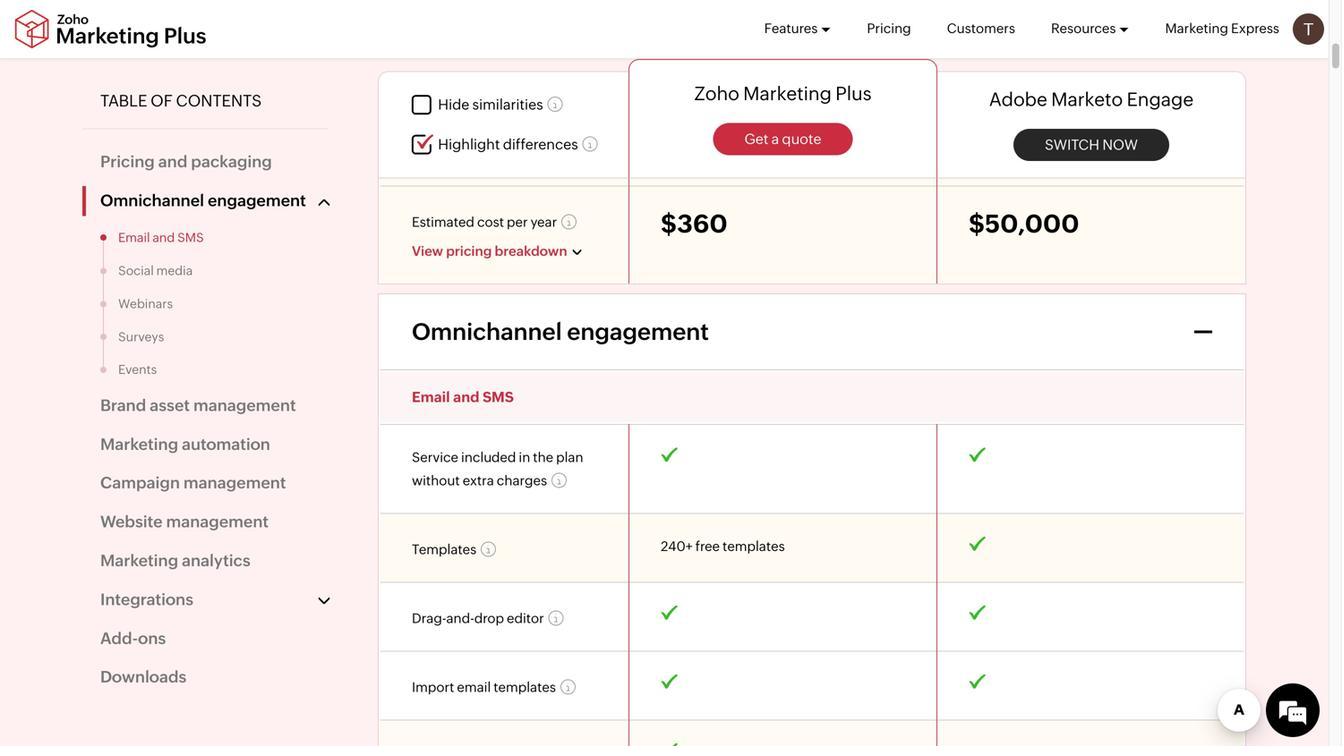 Task type: vqa. For each thing, say whether or not it's contained in the screenshot.
Omnichannel to the left
yes



Task type: locate. For each thing, give the bounding box(es) containing it.
surveys
[[118, 330, 164, 344]]

0 horizontal spatial omnichannel engagement
[[100, 192, 306, 210]]

marketing
[[1166, 21, 1229, 36], [743, 83, 832, 104], [100, 435, 178, 454], [100, 552, 178, 570]]

marketing express
[[1166, 21, 1280, 36]]

get a quote link
[[713, 123, 853, 155]]

1 vertical spatial engagement
[[567, 319, 709, 345]]

free right 240+
[[696, 539, 720, 555]]

adobe
[[989, 89, 1048, 110]]

brand
[[100, 397, 146, 415]]

downloads
[[100, 669, 187, 687]]

1 vertical spatial and
[[153, 231, 175, 245]]

marketing up campaign
[[100, 435, 178, 454]]

omnichannel engagement down pricing and packaging
[[100, 192, 306, 210]]

omnichannel down view pricing breakdown at the left top of page
[[412, 319, 562, 345]]

growth, select, prime, ultimate
[[969, 146, 1163, 161]]

terry turtle image
[[1293, 13, 1325, 45]]

webinars
[[118, 297, 173, 311]]

email
[[118, 231, 150, 245], [412, 389, 450, 406]]

highlight differences
[[438, 136, 578, 152]]

table
[[100, 92, 147, 110]]

no
[[761, 51, 777, 66]]

free
[[704, 51, 728, 66], [696, 539, 720, 555]]

0 vertical spatial pricing
[[867, 21, 911, 36]]

view
[[412, 244, 443, 259]]

pricing
[[867, 21, 911, 36], [100, 153, 155, 171]]

1 vertical spatial sms
[[483, 389, 514, 406]]

15-day free trial, no credit card required
[[661, 51, 902, 66]]

social
[[118, 264, 154, 278]]

marketing automation
[[100, 435, 270, 454]]

zoho marketingplus logo image
[[13, 9, 208, 49]]

marketing inside 'link'
[[1166, 21, 1229, 36]]

express
[[1231, 21, 1280, 36]]

templates
[[723, 539, 785, 555]]

engagement
[[208, 192, 306, 210], [567, 319, 709, 345]]

customers link
[[947, 0, 1016, 57]]

0 vertical spatial management
[[193, 397, 296, 415]]

0 vertical spatial email
[[118, 231, 150, 245]]

0 vertical spatial email and sms
[[118, 231, 204, 245]]

1 vertical spatial pricing
[[100, 153, 155, 171]]

management
[[193, 397, 296, 415], [183, 474, 286, 493], [166, 513, 269, 532]]

ons
[[138, 630, 166, 648]]

omnichannel down pricing and packaging
[[100, 192, 204, 210]]

marketing for marketing automation
[[100, 435, 178, 454]]

management up automation
[[193, 397, 296, 415]]

management for website management
[[166, 513, 269, 532]]

omnichannel
[[100, 192, 204, 210], [412, 319, 562, 345]]

get a quote
[[745, 130, 822, 147]]

pricing up required
[[867, 21, 911, 36]]

1 horizontal spatial pricing
[[867, 21, 911, 36]]

1 horizontal spatial omnichannel engagement
[[412, 319, 709, 345]]

0 vertical spatial omnichannel engagement
[[100, 192, 306, 210]]

1 vertical spatial email and sms
[[412, 389, 514, 406]]

marketing down 15-day free trial, no credit card required
[[743, 83, 832, 104]]

plus
[[836, 83, 872, 104]]

marketing for marketing express
[[1166, 21, 1229, 36]]

pricing link
[[867, 0, 911, 57]]

0 vertical spatial engagement
[[208, 192, 306, 210]]

pricing down table
[[100, 153, 155, 171]]

marketing left express
[[1166, 21, 1229, 36]]

240+
[[661, 539, 693, 555]]

0 horizontal spatial email
[[118, 231, 150, 245]]

card
[[819, 51, 847, 66]]

1 horizontal spatial omnichannel
[[412, 319, 562, 345]]

sms
[[177, 231, 204, 245], [483, 389, 514, 406]]

features
[[764, 21, 818, 36]]

0 vertical spatial sms
[[177, 231, 204, 245]]

campaign management
[[100, 474, 286, 493]]

2 vertical spatial and
[[453, 389, 480, 406]]

1 horizontal spatial email
[[412, 389, 450, 406]]

0 horizontal spatial pricing
[[100, 153, 155, 171]]

pricing for pricing and packaging
[[100, 153, 155, 171]]

management up the analytics
[[166, 513, 269, 532]]

0 horizontal spatial engagement
[[208, 192, 306, 210]]

select,
[[1022, 146, 1065, 161]]

website management
[[100, 513, 269, 532]]

add-ons
[[100, 630, 166, 648]]

1 horizontal spatial email and sms
[[412, 389, 514, 406]]

breakdown
[[495, 244, 567, 259]]

email and sms
[[118, 231, 204, 245], [412, 389, 514, 406]]

240+ free templates
[[661, 539, 785, 555]]

2 vertical spatial management
[[166, 513, 269, 532]]

customers
[[947, 21, 1016, 36]]

$50,000
[[969, 210, 1080, 238]]

required
[[850, 51, 902, 66]]

omnichannel engagement down breakdown
[[412, 319, 709, 345]]

prime,
[[1068, 146, 1108, 161]]

management down automation
[[183, 474, 286, 493]]

1 vertical spatial management
[[183, 474, 286, 493]]

features link
[[764, 0, 831, 57]]

marketing express link
[[1166, 0, 1280, 57]]

brand asset management
[[100, 397, 296, 415]]

marketing up integrations
[[100, 552, 178, 570]]

now
[[1103, 136, 1138, 153]]

differences
[[503, 136, 578, 152]]

growth,
[[969, 146, 1019, 161]]

1 vertical spatial free
[[696, 539, 720, 555]]

pricing for pricing
[[867, 21, 911, 36]]

0 horizontal spatial omnichannel
[[100, 192, 204, 210]]

omnichannel engagement
[[100, 192, 306, 210], [412, 319, 709, 345]]

website
[[100, 513, 163, 532]]

and
[[158, 153, 187, 171], [153, 231, 175, 245], [453, 389, 480, 406]]

free right day
[[704, 51, 728, 66]]

hide similarities
[[438, 96, 543, 113]]



Task type: describe. For each thing, give the bounding box(es) containing it.
quote
[[782, 130, 822, 147]]

trial,
[[731, 51, 758, 66]]

social media
[[118, 264, 193, 278]]

1 horizontal spatial sms
[[483, 389, 514, 406]]

packaging
[[191, 153, 272, 171]]

0 vertical spatial free
[[704, 51, 728, 66]]

similarities
[[472, 96, 543, 113]]

day
[[679, 51, 701, 66]]

pricing
[[446, 244, 492, 259]]

events
[[118, 363, 157, 377]]

marketing analytics
[[100, 552, 251, 570]]

media
[[156, 264, 193, 278]]

asset
[[150, 397, 190, 415]]

table of contents
[[100, 92, 262, 110]]

of
[[151, 92, 173, 110]]

0 vertical spatial and
[[158, 153, 187, 171]]

resources
[[1051, 21, 1116, 36]]

integrations
[[100, 591, 193, 609]]

add-
[[100, 630, 138, 648]]

zoho marketing plus
[[694, 83, 872, 104]]

automation
[[182, 435, 270, 454]]

get
[[745, 130, 769, 147]]

marketo
[[1052, 89, 1123, 110]]

hide
[[438, 96, 470, 113]]

contents
[[176, 92, 262, 110]]

1 horizontal spatial engagement
[[567, 319, 709, 345]]

$360
[[661, 210, 728, 238]]

zoho
[[694, 83, 740, 104]]

highlight
[[438, 136, 500, 152]]

15-
[[661, 51, 679, 66]]

credit
[[780, 51, 816, 66]]

switch now
[[1045, 136, 1138, 153]]

1 vertical spatial email
[[412, 389, 450, 406]]

1 vertical spatial omnichannel engagement
[[412, 319, 709, 345]]

1 vertical spatial omnichannel
[[412, 319, 562, 345]]

0 vertical spatial omnichannel
[[100, 192, 204, 210]]

ultimate
[[1111, 146, 1163, 161]]

adobe marketo engage
[[989, 89, 1194, 110]]

campaign
[[100, 474, 180, 493]]

resources link
[[1051, 0, 1130, 57]]

management for campaign management
[[183, 474, 286, 493]]

switch
[[1045, 136, 1100, 153]]

pricing and packaging
[[100, 153, 272, 171]]

0 horizontal spatial sms
[[177, 231, 204, 245]]

0 horizontal spatial email and sms
[[118, 231, 204, 245]]

switch now link
[[1014, 129, 1170, 161]]

engage
[[1127, 89, 1194, 110]]

analytics
[[182, 552, 251, 570]]

a
[[772, 130, 779, 147]]

marketing for marketing analytics
[[100, 552, 178, 570]]

view pricing breakdown
[[412, 244, 567, 259]]



